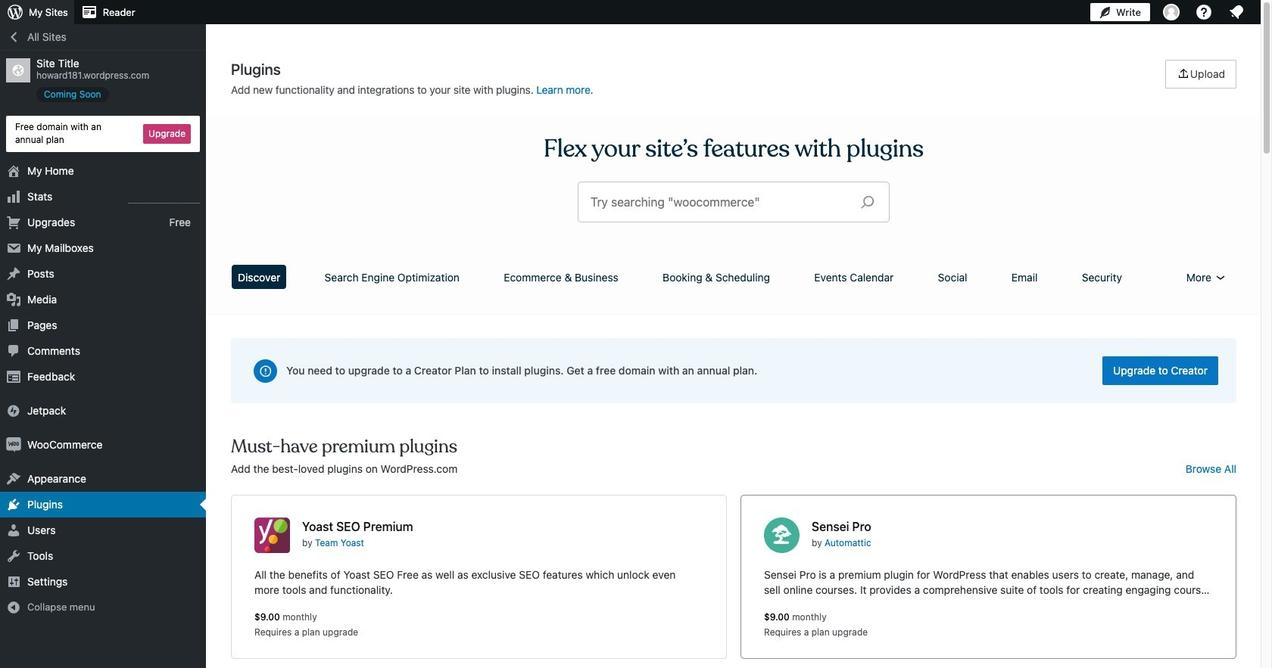 Task type: describe. For each thing, give the bounding box(es) containing it.
open search image
[[849, 192, 887, 213]]

Search search field
[[591, 183, 849, 222]]

help image
[[1195, 3, 1213, 21]]

2 plugin icon image from the left
[[764, 518, 800, 554]]

my profile image
[[1163, 4, 1180, 20]]

1 img image from the top
[[6, 403, 21, 419]]



Task type: vqa. For each thing, say whether or not it's contained in the screenshot.
MENU
no



Task type: locate. For each thing, give the bounding box(es) containing it.
None search field
[[579, 183, 889, 222]]

img image
[[6, 403, 21, 419], [6, 437, 21, 453]]

highest hourly views 0 image
[[128, 194, 200, 203]]

main content
[[226, 60, 1242, 669]]

1 plugin icon image from the left
[[254, 518, 290, 554]]

0 horizontal spatial plugin icon image
[[254, 518, 290, 554]]

plugin icon image
[[254, 518, 290, 554], [764, 518, 800, 554]]

1 horizontal spatial plugin icon image
[[764, 518, 800, 554]]

manage your notifications image
[[1228, 3, 1246, 21]]

1 vertical spatial img image
[[6, 437, 21, 453]]

0 vertical spatial img image
[[6, 403, 21, 419]]

2 img image from the top
[[6, 437, 21, 453]]



